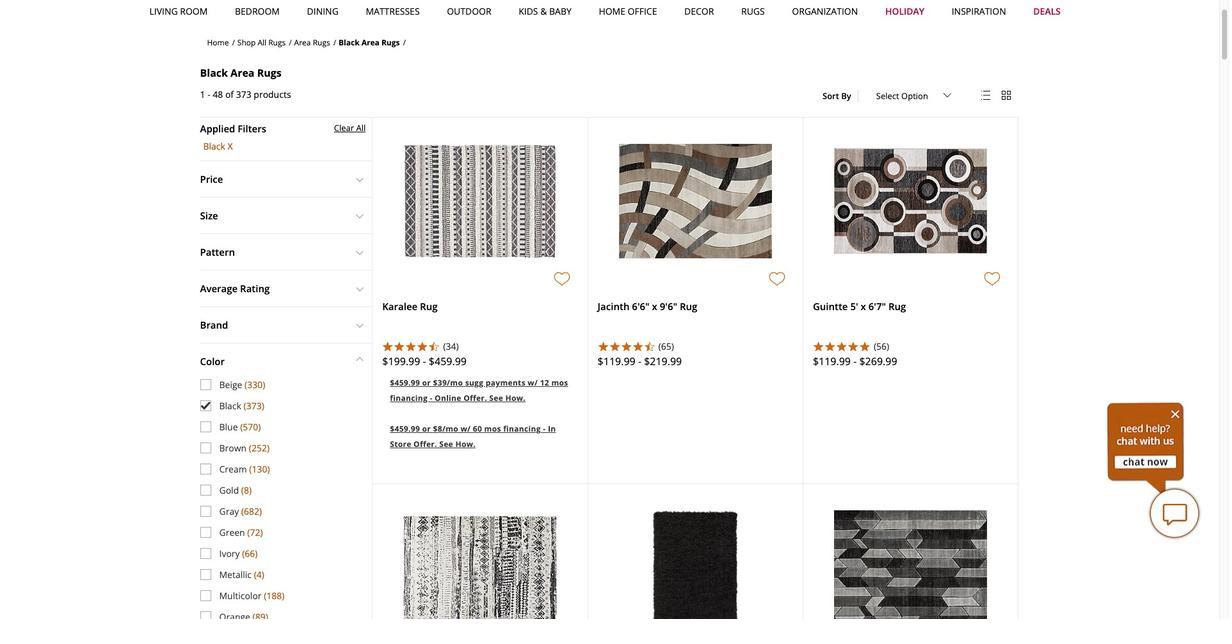 Task type: describe. For each thing, give the bounding box(es) containing it.
(130)
[[249, 464, 270, 476]]

pattern
[[200, 246, 235, 259]]

4.6 image
[[382, 341, 440, 351]]

gray (682)
[[219, 506, 262, 518]]

how. inside $459.99 or $8/mo w/ 60 mos financing - in store offer. see how.
[[455, 439, 476, 450]]

brown (252)
[[219, 442, 270, 455]]

- for $459.99
[[423, 354, 426, 369]]

color
[[200, 355, 225, 368]]

select
[[876, 90, 899, 102]]

(65) link
[[658, 340, 793, 354]]

1 horizontal spatial area
[[294, 37, 311, 48]]

mattresses link
[[362, 0, 424, 24]]

(72)
[[247, 527, 263, 539]]

- inside $459.99 or $8/mo w/ 60 mos financing - in store offer. see how.
[[543, 424, 546, 434]]

grid view icon image
[[1002, 91, 1010, 100]]

karalee rug link
[[382, 300, 438, 313]]

0 horizontal spatial area
[[231, 66, 254, 80]]

or for $8/mo
[[422, 424, 431, 434]]

$459.99 or $8/mo w/ 60 mos financing - in store offer. see how.
[[390, 424, 556, 450]]

dining
[[307, 5, 339, 17]]

baby
[[549, 5, 571, 17]]

decor
[[684, 5, 714, 17]]

rug for $119.99 - $269.99
[[888, 300, 906, 313]]

price
[[200, 173, 223, 186]]

rugs link
[[737, 0, 769, 24]]

how. inside $459.99 or $39/mo sugg payments w/ 12 mos financing - online offer. see how.
[[505, 393, 526, 404]]

w/ inside $459.99 or $39/mo sugg payments w/ 12 mos financing - online offer. see how.
[[528, 378, 538, 388]]

black (373)
[[219, 400, 264, 412]]

clear all link
[[334, 121, 366, 134]]

average
[[200, 282, 238, 295]]

1 rug from the left
[[420, 300, 438, 313]]

gray
[[219, 506, 239, 518]]

rugs down mattresses link
[[381, 37, 400, 48]]

gold (8)
[[219, 485, 252, 497]]

$459.99 or $39/mo sugg payments w/ 12 mos financing - online offer. see how. button
[[382, 367, 578, 413]]

$119.99 for $119.99 - $219.99
[[598, 354, 635, 369]]

karalee 5' x 7' rug, ivory/brown, large image
[[403, 144, 557, 259]]

area rugs
[[294, 37, 330, 48]]

5'
[[850, 300, 858, 313]]

6'7"
[[868, 300, 886, 313]]

home office link
[[595, 0, 661, 24]]

select option
[[876, 90, 928, 102]]

(682)
[[241, 506, 262, 518]]

or for $39/mo
[[422, 378, 431, 388]]

48
[[213, 88, 223, 100]]

multicolor
[[219, 590, 262, 603]]

x for $269.99
[[861, 300, 866, 313]]

4.7 image
[[598, 341, 655, 351]]

black x
[[203, 140, 233, 153]]

$8/mo
[[433, 424, 458, 434]]

&
[[540, 5, 547, 17]]

- inside $459.99 or $39/mo sugg payments w/ 12 mos financing - online offer. see how.
[[430, 393, 432, 404]]

guintte 5' x 6'7" rug
[[813, 300, 906, 313]]

black right area rugs
[[339, 37, 360, 48]]

online
[[435, 393, 461, 404]]

sugg
[[465, 378, 484, 388]]

black down beige
[[219, 400, 241, 412]]

$459.99 for $8/mo
[[390, 424, 420, 434]]

(330)
[[245, 379, 265, 391]]

chat bubble mobile view image
[[1149, 488, 1200, 540]]

area rugs link
[[294, 37, 330, 48]]

(56)
[[874, 340, 889, 353]]

(8)
[[241, 485, 252, 497]]

dining link
[[303, 0, 342, 24]]

1 horizontal spatial black area rugs
[[339, 37, 400, 48]]

(65)
[[658, 340, 674, 353]]

kids & baby link
[[515, 0, 575, 24]]

kids
[[519, 5, 538, 17]]

surya lavadora washable global abstract rug, white/gray, large image
[[403, 511, 557, 620]]

1 - 48                                                        of                     373                     products
[[200, 88, 291, 100]]

products
[[254, 88, 291, 100]]

$199.99
[[382, 354, 420, 369]]

green (72)
[[219, 527, 263, 539]]

chayse 5' x 6'7" rug, black/gray, large image
[[834, 511, 987, 620]]

black x link
[[203, 140, 233, 153]]

store
[[390, 439, 411, 450]]

sort
[[823, 90, 839, 102]]

373
[[236, 88, 251, 100]]

inspiration
[[952, 5, 1006, 17]]

(570)
[[240, 421, 261, 434]]

$219.99
[[644, 354, 682, 369]]

(56) link
[[874, 340, 1008, 354]]

home for home link
[[207, 37, 229, 48]]

karalee rug
[[382, 300, 438, 313]]

cream
[[219, 464, 247, 476]]

living room
[[149, 5, 208, 17]]

size
[[200, 209, 218, 222]]

outdoor link
[[443, 0, 495, 24]]

financing inside $459.99 or $8/mo w/ 60 mos financing - in store offer. see how.
[[503, 424, 541, 434]]

ivory (66)
[[219, 548, 258, 560]]

$459.99 for $39/mo
[[390, 378, 420, 388]]

holiday
[[885, 5, 924, 17]]

jacinth 6'6" x 9'6" rug, multi, large image
[[619, 144, 772, 259]]

shop
[[237, 37, 256, 48]]



Task type: vqa. For each thing, say whether or not it's contained in the screenshot.


Task type: locate. For each thing, give the bounding box(es) containing it.
black up the 48
[[200, 66, 228, 80]]

1 horizontal spatial w/
[[528, 378, 538, 388]]

- down 4.6 image
[[423, 354, 426, 369]]

0 horizontal spatial see
[[439, 439, 453, 450]]

1 vertical spatial all
[[356, 122, 366, 134]]

all inside clear all link
[[356, 122, 366, 134]]

average rating
[[200, 282, 270, 295]]

$459.99 down $199.99 on the left of the page
[[390, 378, 420, 388]]

financing
[[390, 393, 428, 404], [503, 424, 541, 434]]

0 horizontal spatial rug
[[420, 300, 438, 313]]

- for $219.99
[[638, 354, 641, 369]]

black area rugs down mattresses link
[[339, 37, 400, 48]]

- left in
[[543, 424, 546, 434]]

1 horizontal spatial see
[[489, 393, 503, 404]]

living
[[149, 5, 178, 17]]

$119.99 down 4.8 image
[[813, 354, 851, 369]]

black
[[339, 37, 360, 48], [200, 66, 228, 80], [203, 140, 225, 153], [219, 400, 241, 412]]

cream (130)
[[219, 464, 270, 476]]

see inside $459.99 or $39/mo sugg payments w/ 12 mos financing - online offer. see how.
[[489, 393, 503, 404]]

w/
[[528, 378, 538, 388], [461, 424, 471, 434]]

12
[[540, 378, 549, 388]]

see inside $459.99 or $8/mo w/ 60 mos financing - in store offer. see how.
[[439, 439, 453, 450]]

how. down payments
[[505, 393, 526, 404]]

in
[[548, 424, 556, 434]]

brown
[[219, 442, 247, 455]]

main content containing black area rugs
[[200, 30, 1019, 620]]

black area rugs up the 373
[[200, 66, 282, 80]]

dialogue message for liveperson image
[[1107, 402, 1184, 495]]

home inside main content
[[207, 37, 229, 48]]

bedroom
[[235, 5, 280, 17]]

how. down 60
[[455, 439, 476, 450]]

financing left in
[[503, 424, 541, 434]]

rug right 6'7"
[[888, 300, 906, 313]]

- for $269.99
[[853, 354, 857, 369]]

1 vertical spatial how.
[[455, 439, 476, 450]]

rugs inside "link"
[[741, 5, 765, 17]]

or left $8/mo
[[422, 424, 431, 434]]

or left $39/mo
[[422, 378, 431, 388]]

1 vertical spatial see
[[439, 439, 453, 450]]

guintte 5' x 6'7" rug, multi, large image
[[834, 144, 987, 259]]

living room link
[[146, 0, 211, 24]]

deals
[[1033, 5, 1061, 17]]

offer. down sugg
[[464, 393, 487, 404]]

9'6"
[[660, 300, 677, 313]]

1 horizontal spatial home
[[599, 5, 625, 17]]

(252)
[[249, 442, 270, 455]]

0 horizontal spatial w/
[[461, 424, 471, 434]]

w/ left '12'
[[528, 378, 538, 388]]

home left office
[[599, 5, 625, 17]]

see down payments
[[489, 393, 503, 404]]

organization
[[792, 5, 858, 17]]

(188)
[[264, 590, 285, 603]]

1 horizontal spatial how.
[[505, 393, 526, 404]]

offer. right the store
[[414, 439, 437, 450]]

1 horizontal spatial offer.
[[464, 393, 487, 404]]

1 horizontal spatial mos
[[551, 378, 568, 388]]

1 vertical spatial mos
[[484, 424, 501, 434]]

mos right 60
[[484, 424, 501, 434]]

x for $219.99
[[652, 300, 657, 313]]

offer. inside $459.99 or $39/mo sugg payments w/ 12 mos financing - online offer. see how.
[[464, 393, 487, 404]]

offer. inside $459.99 or $8/mo w/ 60 mos financing - in store offer. see how.
[[414, 439, 437, 450]]

- right 1
[[207, 88, 210, 100]]

area down dining 'link'
[[294, 37, 311, 48]]

1 horizontal spatial rug
[[680, 300, 697, 313]]

jacinth 6'6" x 9'6" rug link
[[598, 300, 697, 313]]

payments
[[486, 378, 526, 388]]

$119.99 down 4.7 image
[[598, 354, 635, 369]]

1 horizontal spatial all
[[356, 122, 366, 134]]

$459.99 down (34)
[[429, 354, 467, 369]]

- down 4.7 image
[[638, 354, 641, 369]]

0 vertical spatial how.
[[505, 393, 526, 404]]

x
[[652, 300, 657, 313], [861, 300, 866, 313]]

$119.99 - $219.99
[[598, 354, 682, 369]]

beige (330)
[[219, 379, 265, 391]]

0 vertical spatial offer.
[[464, 393, 487, 404]]

0 vertical spatial black area rugs
[[339, 37, 400, 48]]

x left 9'6"
[[652, 300, 657, 313]]

rugs up products
[[257, 66, 282, 80]]

(34) link
[[443, 340, 578, 354]]

applied filters
[[200, 122, 266, 135]]

1 or from the top
[[422, 378, 431, 388]]

$459.99 or $39/mo sugg payments w/ 12 mos financing - online offer. see how.
[[390, 378, 568, 404]]

$199.99 - $459.99
[[382, 354, 467, 369]]

$459.99 inside $459.99 or $8/mo w/ 60 mos financing - in store offer. see how.
[[390, 424, 420, 434]]

mos inside $459.99 or $8/mo w/ 60 mos financing - in store offer. see how.
[[484, 424, 501, 434]]

shop all rugs
[[237, 37, 286, 48]]

1 horizontal spatial x
[[861, 300, 866, 313]]

0 vertical spatial $459.99
[[429, 354, 467, 369]]

black left x
[[203, 140, 225, 153]]

0 horizontal spatial offer.
[[414, 439, 437, 450]]

1 vertical spatial or
[[422, 424, 431, 434]]

all for price
[[356, 122, 366, 134]]

rating
[[240, 282, 270, 295]]

1 vertical spatial w/
[[461, 424, 471, 434]]

gold
[[219, 485, 239, 497]]

financing inside $459.99 or $39/mo sugg payments w/ 12 mos financing - online offer. see how.
[[390, 393, 428, 404]]

area down mattresses link
[[362, 37, 379, 48]]

1 $119.99 from the left
[[598, 354, 635, 369]]

clear all
[[334, 122, 366, 134]]

2 vertical spatial $459.99
[[390, 424, 420, 434]]

w/ inside $459.99 or $8/mo w/ 60 mos financing - in store offer. see how.
[[461, 424, 471, 434]]

deals link
[[1030, 0, 1065, 24]]

option
[[901, 90, 928, 102]]

(34)
[[443, 340, 459, 353]]

0 horizontal spatial $119.99
[[598, 354, 635, 369]]

mos
[[551, 378, 568, 388], [484, 424, 501, 434]]

2 rug from the left
[[680, 300, 697, 313]]

1 horizontal spatial $119.99
[[813, 354, 851, 369]]

1 x from the left
[[652, 300, 657, 313]]

$119.99
[[598, 354, 635, 369], [813, 354, 851, 369]]

2 horizontal spatial rug
[[888, 300, 906, 313]]

mos inside $459.99 or $39/mo sugg payments w/ 12 mos financing - online offer. see how.
[[551, 378, 568, 388]]

$459.99 or $8/mo w/ 60 mos financing - in store offer. see how. button
[[382, 413, 578, 459]]

blue (570)
[[219, 421, 261, 434]]

0 vertical spatial or
[[422, 378, 431, 388]]

- for 48
[[207, 88, 210, 100]]

home for home office
[[599, 5, 625, 17]]

0 horizontal spatial all
[[258, 37, 266, 48]]

1 vertical spatial home
[[207, 37, 229, 48]]

0 vertical spatial w/
[[528, 378, 538, 388]]

or inside $459.99 or $8/mo w/ 60 mos financing - in store offer. see how.
[[422, 424, 431, 434]]

3 rug from the left
[[888, 300, 906, 313]]

1 vertical spatial $459.99
[[390, 378, 420, 388]]

rug for $119.99 - $219.99
[[680, 300, 697, 313]]

0 horizontal spatial x
[[652, 300, 657, 313]]

(66)
[[242, 548, 258, 560]]

0 horizontal spatial financing
[[390, 393, 428, 404]]

holiday link
[[881, 0, 928, 24]]

w/ left 60
[[461, 424, 471, 434]]

outdoor
[[447, 5, 491, 17]]

kids & baby
[[519, 5, 571, 17]]

x
[[228, 140, 233, 153]]

1 vertical spatial black area rugs
[[200, 66, 282, 80]]

rug right 9'6"
[[680, 300, 697, 313]]

bedroom link
[[231, 0, 284, 24]]

0 vertical spatial home
[[599, 5, 625, 17]]

room
[[180, 5, 208, 17]]

2 or from the top
[[422, 424, 431, 434]]

mattresses
[[366, 5, 420, 17]]

filters
[[238, 122, 266, 135]]

0 vertical spatial mos
[[551, 378, 568, 388]]

guintte
[[813, 300, 848, 313]]

ivory
[[219, 548, 240, 560]]

$459.99 up the store
[[390, 424, 420, 434]]

see down $8/mo
[[439, 439, 453, 450]]

home left shop
[[207, 37, 229, 48]]

multicolor (188)
[[219, 590, 285, 603]]

1
[[200, 88, 205, 100]]

0 vertical spatial all
[[258, 37, 266, 48]]

office
[[628, 5, 657, 17]]

$119.99 for $119.99 - $269.99
[[813, 354, 851, 369]]

4.8 image
[[813, 341, 871, 351]]

0 vertical spatial financing
[[390, 393, 428, 404]]

list view icon image
[[981, 91, 990, 100]]

decor link
[[681, 0, 718, 24]]

1 vertical spatial offer.
[[414, 439, 437, 450]]

$39/mo
[[433, 378, 463, 388]]

metallic
[[219, 569, 252, 581]]

main content
[[200, 30, 1019, 620]]

sort by
[[823, 90, 851, 102]]

mos right '12'
[[551, 378, 568, 388]]

rug
[[420, 300, 438, 313], [680, 300, 697, 313], [888, 300, 906, 313]]

- inside region
[[207, 88, 210, 100]]

$269.99
[[859, 354, 897, 369]]

or inside $459.99 or $39/mo sugg payments w/ 12 mos financing - online offer. see how.
[[422, 378, 431, 388]]

0 horizontal spatial black area rugs
[[200, 66, 282, 80]]

financing down $199.99 on the left of the page
[[390, 393, 428, 404]]

rugs right shop
[[268, 37, 286, 48]]

area
[[294, 37, 311, 48], [362, 37, 379, 48], [231, 66, 254, 80]]

0 horizontal spatial home
[[207, 37, 229, 48]]

organization link
[[788, 0, 862, 24]]

0 vertical spatial see
[[489, 393, 503, 404]]

0 horizontal spatial mos
[[484, 424, 501, 434]]

by
[[841, 90, 851, 102]]

rug right karalee
[[420, 300, 438, 313]]

1 horizontal spatial financing
[[503, 424, 541, 434]]

clear
[[334, 122, 354, 134]]

applied
[[200, 122, 235, 135]]

karalee
[[382, 300, 418, 313]]

all right shop
[[258, 37, 266, 48]]

$459.99 inside $459.99 or $39/mo sugg payments w/ 12 mos financing - online offer. see how.
[[390, 378, 420, 388]]

2 horizontal spatial area
[[362, 37, 379, 48]]

of
[[225, 88, 234, 100]]

- down 4.8 image
[[853, 354, 857, 369]]

inspiration link
[[948, 0, 1010, 24]]

1 vertical spatial financing
[[503, 424, 541, 434]]

home link
[[207, 37, 229, 48]]

0 horizontal spatial how.
[[455, 439, 476, 450]]

2 x from the left
[[861, 300, 866, 313]]

green
[[219, 527, 245, 539]]

- left online
[[430, 393, 432, 404]]

60
[[473, 424, 482, 434]]

x right 5'
[[861, 300, 866, 313]]

1 - 48                                                        of                     373                     products region
[[200, 84, 291, 105]]

2 $119.99 from the left
[[813, 354, 851, 369]]

all for black area rugs
[[258, 37, 266, 48]]

rugs down dining 'link'
[[313, 37, 330, 48]]

all
[[258, 37, 266, 48], [356, 122, 366, 134]]

area up the 373
[[231, 66, 254, 80]]

beige
[[219, 379, 242, 391]]

home office
[[599, 5, 657, 17]]

rugs right decor
[[741, 5, 765, 17]]

shop all rugs link
[[237, 37, 286, 48]]

surya angora modern area rug, black, large image
[[653, 511, 738, 620]]

$459.99
[[429, 354, 467, 369], [390, 378, 420, 388], [390, 424, 420, 434]]

how.
[[505, 393, 526, 404], [455, 439, 476, 450]]

all right clear
[[356, 122, 366, 134]]



